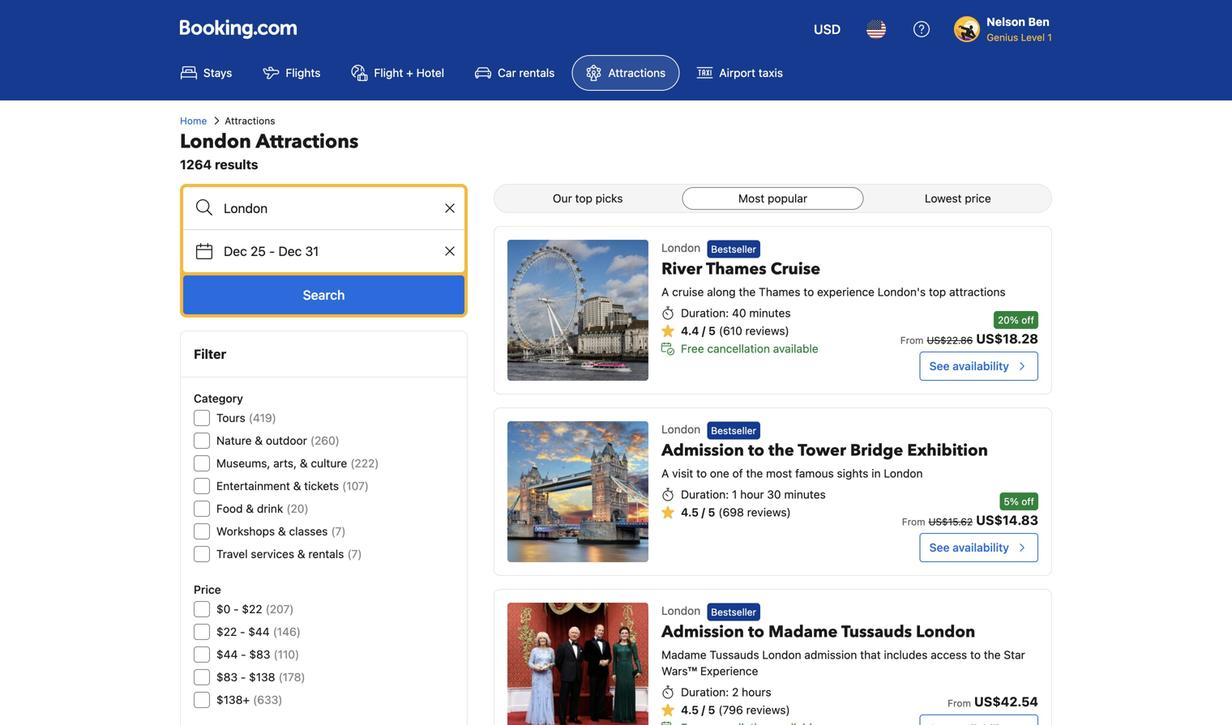 Task type: locate. For each thing, give the bounding box(es) containing it.
4.5 for admission to madame tussauds london
[[681, 703, 699, 717]]

from left us$42.54
[[948, 698, 971, 709]]

0 vertical spatial 4.5
[[681, 506, 699, 519]]

2 4.5 from the top
[[681, 703, 699, 717]]

top right our
[[575, 192, 593, 205]]

2 see availability from the top
[[929, 541, 1009, 554]]

thames up along
[[706, 258, 767, 280]]

$22 down $0
[[216, 625, 237, 639]]

1 vertical spatial rentals
[[308, 548, 344, 561]]

duration:
[[681, 306, 729, 320], [681, 488, 729, 501], [681, 686, 729, 699]]

1 vertical spatial see availability
[[929, 541, 1009, 554]]

$44 up the $44 - $83 (110)
[[248, 625, 270, 639]]

- down $22 - $44 (146)
[[241, 648, 246, 661]]

us$22.86
[[927, 335, 973, 346]]

0 vertical spatial off
[[1022, 315, 1034, 326]]

london up hours on the right of page
[[762, 648, 801, 662]]

a left cruise
[[662, 285, 669, 299]]

reviews) down 30
[[747, 506, 791, 519]]

$44
[[248, 625, 270, 639], [216, 648, 238, 661]]

1 right level
[[1048, 32, 1052, 43]]

dec left 25
[[224, 244, 247, 259]]

2 off from the top
[[1022, 496, 1034, 507]]

2 availability from the top
[[953, 541, 1009, 554]]

to up duration: 1 hour 30 minutes
[[748, 440, 764, 462]]

london right in
[[884, 467, 923, 480]]

/ right 4.4
[[702, 324, 706, 337]]

0 vertical spatial $44
[[248, 625, 270, 639]]

1 see from the top
[[929, 360, 950, 373]]

from left us$15.62
[[902, 516, 925, 528]]

(7) right the classes
[[331, 525, 346, 538]]

nelson ben genius level 1
[[987, 15, 1052, 43]]

& down the classes
[[297, 548, 305, 561]]

madame up admission
[[769, 621, 838, 643]]

0 vertical spatial duration:
[[681, 306, 729, 320]]

0 vertical spatial tussauds
[[841, 621, 912, 643]]

1 vertical spatial from
[[902, 516, 925, 528]]

stays
[[203, 66, 232, 79]]

sights
[[837, 467, 869, 480]]

off for admission to the tower bridge exhibition
[[1022, 496, 1034, 507]]

car rentals link
[[461, 55, 569, 91]]

4.5 for admission to the tower bridge exhibition
[[681, 506, 699, 519]]

2
[[732, 686, 739, 699]]

from us$22.86 us$18.28
[[900, 331, 1038, 347]]

duration: for river thames cruise
[[681, 306, 729, 320]]

duration: 2 hours
[[681, 686, 771, 699]]

duration: down one
[[681, 488, 729, 501]]

5 for river thames cruise
[[708, 324, 716, 337]]

1 horizontal spatial (7)
[[347, 548, 362, 561]]

see availability down from us$15.62 us$14.83
[[929, 541, 1009, 554]]

2 vertical spatial duration:
[[681, 686, 729, 699]]

/ left the (698
[[702, 506, 705, 519]]

madame up wars™
[[662, 648, 707, 662]]

along
[[707, 285, 736, 299]]

the up 40
[[739, 285, 756, 299]]

bestseller
[[711, 243, 756, 255], [711, 425, 756, 436], [711, 607, 756, 618]]

hour
[[740, 488, 764, 501]]

& up (20)
[[293, 479, 301, 493]]

1 horizontal spatial rentals
[[519, 66, 555, 79]]

attractions inside london attractions 1264 results
[[256, 128, 359, 155]]

4.5 down 'visit' in the right of the page
[[681, 506, 699, 519]]

1 vertical spatial admission
[[662, 621, 744, 643]]

1 vertical spatial top
[[929, 285, 946, 299]]

- right 25
[[269, 244, 275, 259]]

1 horizontal spatial 1
[[1048, 32, 1052, 43]]

$83 up $138+
[[216, 671, 238, 684]]

/
[[702, 324, 706, 337], [702, 506, 705, 519], [702, 703, 705, 717]]

1 vertical spatial minutes
[[784, 488, 826, 501]]

home link
[[180, 113, 207, 128]]

1 horizontal spatial top
[[929, 285, 946, 299]]

0 vertical spatial see
[[929, 360, 950, 373]]

wars™
[[662, 665, 697, 678]]

london up 1264
[[180, 128, 251, 155]]

$44 - $83 (110)
[[216, 648, 299, 661]]

(7) down (107)
[[347, 548, 362, 561]]

2 5 from the top
[[708, 506, 715, 519]]

most
[[738, 192, 765, 205]]

most
[[766, 467, 792, 480]]

3 / from the top
[[702, 703, 705, 717]]

- down "$0 - $22 (207)"
[[240, 625, 245, 639]]

31
[[305, 244, 319, 259]]

2 duration: from the top
[[681, 488, 729, 501]]

tickets
[[304, 479, 339, 493]]

river thames cruise a cruise along the thames to experience london's top attractions
[[662, 258, 1006, 299]]

1 vertical spatial reviews)
[[747, 506, 791, 519]]

& right arts,
[[300, 457, 308, 470]]

minutes right 40
[[749, 306, 791, 320]]

admission inside 'admission to madame tussauds london madame tussauds london admission that includes access to the star wars™ experience'
[[662, 621, 744, 643]]

1 vertical spatial see
[[929, 541, 950, 554]]

2 bestseller from the top
[[711, 425, 756, 436]]

availability for river thames cruise
[[953, 360, 1009, 373]]

1 vertical spatial madame
[[662, 648, 707, 662]]

5 left (796 on the right bottom of the page
[[708, 703, 715, 717]]

1 4.5 from the top
[[681, 506, 699, 519]]

admission to madame tussauds london image
[[508, 603, 649, 726]]

services
[[251, 548, 294, 561]]

0 vertical spatial bestseller
[[711, 243, 756, 255]]

2 see from the top
[[929, 541, 950, 554]]

0 vertical spatial admission
[[662, 440, 744, 462]]

1 dec from the left
[[224, 244, 247, 259]]

0 horizontal spatial top
[[575, 192, 593, 205]]

bestseller up of
[[711, 425, 756, 436]]

us$14.83
[[976, 513, 1038, 528]]

0 horizontal spatial $44
[[216, 648, 238, 661]]

0 vertical spatial reviews)
[[745, 324, 789, 337]]

0 vertical spatial (7)
[[331, 525, 346, 538]]

1 duration: from the top
[[681, 306, 729, 320]]

1 vertical spatial (7)
[[347, 548, 362, 561]]

1 horizontal spatial dec
[[278, 244, 302, 259]]

see availability down 'from us$22.86 us$18.28' at the top right of the page
[[929, 360, 1009, 373]]

0 vertical spatial $83
[[249, 648, 270, 661]]

airport
[[719, 66, 755, 79]]

off right 5%
[[1022, 496, 1034, 507]]

1 left hour
[[732, 488, 737, 501]]

top right london's
[[929, 285, 946, 299]]

1 vertical spatial availability
[[953, 541, 1009, 554]]

car rentals
[[498, 66, 555, 79]]

a inside river thames cruise a cruise along the thames to experience london's top attractions
[[662, 285, 669, 299]]

us$42.54
[[974, 694, 1038, 710]]

$44 down $22 - $44 (146)
[[216, 648, 238, 661]]

admission for admission to the tower bridge exhibition
[[662, 440, 744, 462]]

$0
[[216, 603, 230, 616]]

(419)
[[249, 411, 276, 425]]

the
[[739, 285, 756, 299], [769, 440, 794, 462], [746, 467, 763, 480], [984, 648, 1001, 662]]

dec left 31
[[278, 244, 302, 259]]

rentals inside "car rentals" link
[[519, 66, 555, 79]]

- left $138
[[241, 671, 246, 684]]

5 left the (698
[[708, 506, 715, 519]]

genius
[[987, 32, 1018, 43]]

1 off from the top
[[1022, 315, 1034, 326]]

off
[[1022, 315, 1034, 326], [1022, 496, 1034, 507]]

1 availability from the top
[[953, 360, 1009, 373]]

- for $22
[[234, 603, 239, 616]]

admission inside admission to the tower bridge exhibition a visit to one of the most famous sights in london
[[662, 440, 744, 462]]

minutes down famous
[[784, 488, 826, 501]]

reviews) down hours on the right of page
[[746, 703, 790, 717]]

(7)
[[331, 525, 346, 538], [347, 548, 362, 561]]

0 vertical spatial a
[[662, 285, 669, 299]]

(207)
[[266, 603, 294, 616]]

$83
[[249, 648, 270, 661], [216, 671, 238, 684]]

duration: up 4.4
[[681, 306, 729, 320]]

duration: 40 minutes
[[681, 306, 791, 320]]

to right the access
[[970, 648, 981, 662]]

/ left (796 on the right bottom of the page
[[702, 703, 705, 717]]

a left 'visit' in the right of the page
[[662, 467, 669, 480]]

1 see availability from the top
[[929, 360, 1009, 373]]

admission to the tower bridge exhibition a visit to one of the most famous sights in london
[[662, 440, 988, 480]]

1 vertical spatial tussauds
[[710, 648, 759, 662]]

entertainment & tickets (107)
[[216, 479, 369, 493]]

1 vertical spatial a
[[662, 467, 669, 480]]

tours
[[216, 411, 245, 425]]

0 vertical spatial 1
[[1048, 32, 1052, 43]]

0 vertical spatial availability
[[953, 360, 1009, 373]]

available
[[773, 342, 819, 355]]

2 a from the top
[[662, 467, 669, 480]]

3 duration: from the top
[[681, 686, 729, 699]]

bestseller up along
[[711, 243, 756, 255]]

3 5 from the top
[[708, 703, 715, 717]]

1 vertical spatial off
[[1022, 496, 1034, 507]]

tussauds
[[841, 621, 912, 643], [710, 648, 759, 662]]

reviews) for the
[[747, 506, 791, 519]]

30
[[767, 488, 781, 501]]

off right 20%
[[1022, 315, 1034, 326]]

0 vertical spatial 5
[[708, 324, 716, 337]]

london up 'visit' in the right of the page
[[662, 423, 701, 436]]

1 vertical spatial duration:
[[681, 488, 729, 501]]

1 5 from the top
[[708, 324, 716, 337]]

from left us$22.86
[[900, 335, 924, 346]]

a
[[662, 285, 669, 299], [662, 467, 669, 480]]

our top picks
[[553, 192, 623, 205]]

to left one
[[696, 467, 707, 480]]

0 horizontal spatial tussauds
[[710, 648, 759, 662]]

picks
[[596, 192, 623, 205]]

to
[[804, 285, 814, 299], [748, 440, 764, 462], [696, 467, 707, 480], [748, 621, 764, 643], [970, 648, 981, 662]]

car
[[498, 66, 516, 79]]

1 vertical spatial /
[[702, 506, 705, 519]]

0 horizontal spatial dec
[[224, 244, 247, 259]]

(796
[[719, 703, 743, 717]]

0 vertical spatial /
[[702, 324, 706, 337]]

rentals
[[519, 66, 555, 79], [308, 548, 344, 561]]

0 horizontal spatial (7)
[[331, 525, 346, 538]]

1 admission from the top
[[662, 440, 744, 462]]

1 / from the top
[[702, 324, 706, 337]]

$22 up $22 - $44 (146)
[[242, 603, 262, 616]]

(633)
[[253, 693, 283, 707]]

2 / from the top
[[702, 506, 705, 519]]

(260)
[[310, 434, 340, 447]]

1 horizontal spatial $22
[[242, 603, 262, 616]]

to down cruise
[[804, 285, 814, 299]]

4.5 down wars™
[[681, 703, 699, 717]]

0 horizontal spatial 1
[[732, 488, 737, 501]]

5 left (610
[[708, 324, 716, 337]]

attractions
[[949, 285, 1006, 299]]

one
[[710, 467, 729, 480]]

availability down from us$15.62 us$14.83
[[953, 541, 1009, 554]]

1 horizontal spatial $44
[[248, 625, 270, 639]]

1 a from the top
[[662, 285, 669, 299]]

river thames cruise image
[[508, 240, 649, 381]]

& up travel services & rentals (7)
[[278, 525, 286, 538]]

a inside admission to the tower bridge exhibition a visit to one of the most famous sights in london
[[662, 467, 669, 480]]

1 vertical spatial bestseller
[[711, 425, 756, 436]]

& for tickets
[[293, 479, 301, 493]]

1 vertical spatial $44
[[216, 648, 238, 661]]

availability down 'from us$22.86 us$18.28' at the top right of the page
[[953, 360, 1009, 373]]

travel
[[216, 548, 248, 561]]

2 vertical spatial 5
[[708, 703, 715, 717]]

lowest
[[925, 192, 962, 205]]

thames down cruise
[[759, 285, 801, 299]]

flights link
[[249, 55, 334, 91]]

2 vertical spatial reviews)
[[746, 703, 790, 717]]

& down "(419)"
[[255, 434, 263, 447]]

1 bestseller from the top
[[711, 243, 756, 255]]

reviews) for madame
[[746, 703, 790, 717]]

2 dec from the left
[[278, 244, 302, 259]]

/ for admission to the tower bridge exhibition
[[702, 506, 705, 519]]

food & drink (20)
[[216, 502, 309, 516]]

2 vertical spatial attractions
[[256, 128, 359, 155]]

from for admission to the tower bridge exhibition
[[902, 516, 925, 528]]

rentals down the classes
[[308, 548, 344, 561]]

minutes
[[749, 306, 791, 320], [784, 488, 826, 501]]

visit
[[672, 467, 693, 480]]

1 vertical spatial 5
[[708, 506, 715, 519]]

duration: left 2
[[681, 686, 729, 699]]

$83 up $83 - $138 (178)
[[249, 648, 270, 661]]

admission up wars™
[[662, 621, 744, 643]]

off for river thames cruise
[[1022, 315, 1034, 326]]

2 vertical spatial from
[[948, 698, 971, 709]]

admission
[[662, 440, 744, 462], [662, 621, 744, 643]]

see down us$15.62
[[929, 541, 950, 554]]

tussauds up that
[[841, 621, 912, 643]]

rentals right 'car'
[[519, 66, 555, 79]]

0 vertical spatial madame
[[769, 621, 838, 643]]

to inside river thames cruise a cruise along the thames to experience london's top attractions
[[804, 285, 814, 299]]

0 vertical spatial from
[[900, 335, 924, 346]]

(110)
[[274, 648, 299, 661]]

-
[[269, 244, 275, 259], [234, 603, 239, 616], [240, 625, 245, 639], [241, 648, 246, 661], [241, 671, 246, 684]]

tussauds up experience
[[710, 648, 759, 662]]

0 vertical spatial top
[[575, 192, 593, 205]]

bestseller up experience
[[711, 607, 756, 618]]

reviews) up 'free cancellation available'
[[745, 324, 789, 337]]

london inside admission to the tower bridge exhibition a visit to one of the most famous sights in london
[[884, 467, 923, 480]]

hotel
[[416, 66, 444, 79]]

0 horizontal spatial $22
[[216, 625, 237, 639]]

availability
[[953, 360, 1009, 373], [953, 541, 1009, 554]]

from inside from us$15.62 us$14.83
[[902, 516, 925, 528]]

& left drink
[[246, 502, 254, 516]]

0 vertical spatial see availability
[[929, 360, 1009, 373]]

see down us$22.86
[[929, 360, 950, 373]]

the left star
[[984, 648, 1001, 662]]

1 vertical spatial $83
[[216, 671, 238, 684]]

entertainment
[[216, 479, 290, 493]]

duration: for admission to the tower bridge exhibition
[[681, 488, 729, 501]]

usd
[[814, 21, 841, 37]]

0 vertical spatial rentals
[[519, 66, 555, 79]]

admission up one
[[662, 440, 744, 462]]

travel services & rentals (7)
[[216, 548, 362, 561]]

2 admission from the top
[[662, 621, 744, 643]]

3 bestseller from the top
[[711, 607, 756, 618]]

admission to madame tussauds london madame tussauds london admission that includes access to the star wars™ experience
[[662, 621, 1025, 678]]

duration: 1 hour 30 minutes
[[681, 488, 826, 501]]

- right $0
[[234, 603, 239, 616]]

price
[[965, 192, 991, 205]]

2 vertical spatial bestseller
[[711, 607, 756, 618]]

from inside 'from us$22.86 us$18.28'
[[900, 335, 924, 346]]

2 vertical spatial /
[[702, 703, 705, 717]]

1 vertical spatial 4.5
[[681, 703, 699, 717]]



Task type: describe. For each thing, give the bounding box(es) containing it.
experience
[[700, 665, 758, 678]]

5 for admission to the tower bridge exhibition
[[708, 506, 715, 519]]

1 vertical spatial $22
[[216, 625, 237, 639]]

5%
[[1004, 496, 1019, 507]]

bestseller for the
[[711, 425, 756, 436]]

arts,
[[273, 457, 297, 470]]

admission for admission to madame tussauds london
[[662, 621, 744, 643]]

& for classes
[[278, 525, 286, 538]]

(222)
[[350, 457, 379, 470]]

4.4 / 5 (610 reviews)
[[681, 324, 789, 337]]

$138+ (633)
[[216, 693, 283, 707]]

us$15.62
[[929, 516, 973, 528]]

0 vertical spatial thames
[[706, 258, 767, 280]]

tours (419)
[[216, 411, 276, 425]]

see for admission to the tower bridge exhibition
[[929, 541, 950, 554]]

food
[[216, 502, 243, 516]]

category
[[194, 392, 243, 405]]

1 horizontal spatial $83
[[249, 648, 270, 661]]

cruise
[[771, 258, 820, 280]]

0 vertical spatial $22
[[242, 603, 262, 616]]

workshops
[[216, 525, 275, 538]]

workshops & classes (7)
[[216, 525, 346, 538]]

popular
[[768, 192, 807, 205]]

1 vertical spatial attractions
[[225, 115, 275, 126]]

the inside river thames cruise a cruise along the thames to experience london's top attractions
[[739, 285, 756, 299]]

cruise
[[672, 285, 704, 299]]

outdoor
[[266, 434, 307, 447]]

0 horizontal spatial rentals
[[308, 548, 344, 561]]

1 vertical spatial thames
[[759, 285, 801, 299]]

4.5 / 5 (796 reviews)
[[681, 703, 790, 717]]

flights
[[286, 66, 321, 79]]

bridge
[[850, 440, 903, 462]]

nature
[[216, 434, 252, 447]]

availability for admission to the tower bridge exhibition
[[953, 541, 1009, 554]]

1 inside the "nelson ben genius level 1"
[[1048, 32, 1052, 43]]

1 vertical spatial 1
[[732, 488, 737, 501]]

- for $83
[[241, 648, 246, 661]]

nature & outdoor (260)
[[216, 434, 340, 447]]

admission
[[804, 648, 857, 662]]

the up most
[[769, 440, 794, 462]]

$138+
[[216, 693, 250, 707]]

duration: for admission to madame tussauds london
[[681, 686, 729, 699]]

see availability for admission to the tower bridge exhibition
[[929, 541, 1009, 554]]

see for river thames cruise
[[929, 360, 950, 373]]

our
[[553, 192, 572, 205]]

from inside the "from us$42.54"
[[948, 698, 971, 709]]

1 horizontal spatial tussauds
[[841, 621, 912, 643]]

(610
[[719, 324, 742, 337]]

river
[[662, 258, 702, 280]]

booking.com image
[[180, 19, 297, 39]]

most popular
[[738, 192, 807, 205]]

culture
[[311, 457, 347, 470]]

search button
[[183, 276, 465, 315]]

cancellation
[[707, 342, 770, 355]]

5% off
[[1004, 496, 1034, 507]]

1 horizontal spatial madame
[[769, 621, 838, 643]]

from us$42.54
[[948, 694, 1038, 710]]

london attractions 1264 results
[[180, 128, 359, 172]]

20% off
[[998, 315, 1034, 326]]

+
[[406, 66, 413, 79]]

london inside london attractions 1264 results
[[180, 128, 251, 155]]

free cancellation available
[[681, 342, 819, 355]]

40
[[732, 306, 746, 320]]

$83 - $138 (178)
[[216, 671, 305, 684]]

bestseller for cruise
[[711, 243, 756, 255]]

4.4
[[681, 324, 699, 337]]

filter
[[194, 347, 226, 362]]

5 for admission to madame tussauds london
[[708, 703, 715, 717]]

london up the access
[[916, 621, 975, 643]]

london up river
[[662, 241, 701, 255]]

of
[[732, 467, 743, 480]]

admission to the tower bridge exhibition image
[[508, 422, 649, 563]]

0 horizontal spatial $83
[[216, 671, 238, 684]]

flight + hotel link
[[338, 55, 458, 91]]

drink
[[257, 502, 283, 516]]

the inside 'admission to madame tussauds london madame tussauds london admission that includes access to the star wars™ experience'
[[984, 648, 1001, 662]]

museums, arts, & culture (222)
[[216, 457, 379, 470]]

the right of
[[746, 467, 763, 480]]

/ for river thames cruise
[[702, 324, 706, 337]]

/ for admission to madame tussauds london
[[702, 703, 705, 717]]

(698
[[719, 506, 744, 519]]

bestseller for madame
[[711, 607, 756, 618]]

$138
[[249, 671, 275, 684]]

4.5 / 5 (698 reviews)
[[681, 506, 791, 519]]

& for drink
[[246, 502, 254, 516]]

level
[[1021, 32, 1045, 43]]

0 vertical spatial attractions
[[608, 66, 666, 79]]

(178)
[[278, 671, 305, 684]]

reviews) for cruise
[[745, 324, 789, 337]]

ben
[[1028, 15, 1050, 28]]

experience
[[817, 285, 875, 299]]

from for river thames cruise
[[900, 335, 924, 346]]

home
[[180, 115, 207, 126]]

top inside river thames cruise a cruise along the thames to experience london's top attractions
[[929, 285, 946, 299]]

to up experience
[[748, 621, 764, 643]]

nelson
[[987, 15, 1025, 28]]

- for $44
[[240, 625, 245, 639]]

us$18.28
[[976, 331, 1038, 347]]

access
[[931, 648, 967, 662]]

hours
[[742, 686, 771, 699]]

price
[[194, 583, 221, 597]]

your account menu nelson ben genius level 1 element
[[954, 7, 1059, 45]]

that
[[860, 648, 881, 662]]

star
[[1004, 648, 1025, 662]]

flight
[[374, 66, 403, 79]]

taxis
[[759, 66, 783, 79]]

includes
[[884, 648, 928, 662]]

1264
[[180, 157, 212, 172]]

20%
[[998, 315, 1019, 326]]

museums,
[[216, 457, 270, 470]]

0 vertical spatial minutes
[[749, 306, 791, 320]]

see availability for river thames cruise
[[929, 360, 1009, 373]]

25
[[250, 244, 266, 259]]

0 horizontal spatial madame
[[662, 648, 707, 662]]

stays link
[[167, 55, 246, 91]]

london's
[[878, 285, 926, 299]]

dec 25 - dec 31
[[224, 244, 319, 259]]

results
[[215, 157, 258, 172]]

- for $138
[[241, 671, 246, 684]]

& for outdoor
[[255, 434, 263, 447]]

Where are you going? search field
[[183, 187, 465, 229]]

london up wars™
[[662, 604, 701, 618]]



Task type: vqa. For each thing, say whether or not it's contained in the screenshot.


